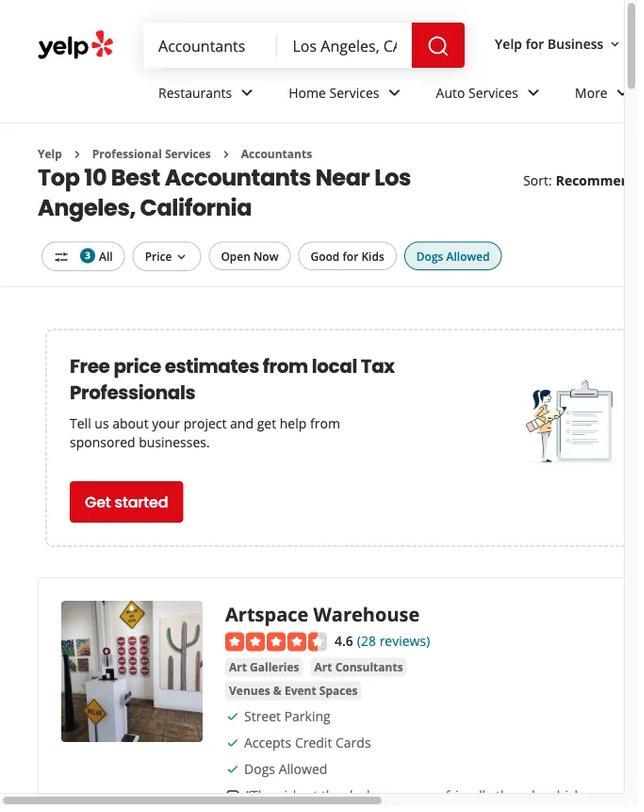 Task type: vqa. For each thing, say whether or not it's contained in the screenshot.
Blog
no



Task type: describe. For each thing, give the bounding box(es) containing it.
3
[[85, 249, 90, 262]]

search image
[[427, 35, 450, 58]]

services for auto services
[[469, 84, 519, 101]]

good
[[311, 248, 340, 264]]

are
[[383, 787, 404, 805]]

near
[[315, 162, 370, 193]]

(28
[[357, 632, 376, 650]]

none field 'near'
[[293, 35, 397, 56]]

though,
[[496, 787, 543, 805]]

4.6 star rating image
[[225, 633, 327, 652]]

professional
[[92, 146, 162, 162]]

venues & event spaces link
[[225, 682, 362, 701]]

yelp for business
[[495, 34, 604, 52]]

dogs inside dogs allowed button
[[416, 248, 444, 264]]

for for yelp
[[526, 34, 544, 52]]

16 checkmark v2 image for accepts credit cards
[[225, 736, 240, 751]]

top 10 best accountants near los angeles, california
[[38, 162, 411, 223]]

art consultants button
[[311, 659, 407, 677]]

home services
[[289, 84, 379, 101]]

(28 reviews) link
[[357, 631, 430, 651]]

4.6 link
[[335, 631, 353, 651]]

free price estimates from local tax professionals tell us about your project and get help from sponsored businesses.
[[70, 353, 395, 451]]

best
[[111, 162, 160, 193]]

get
[[257, 414, 276, 432]]

services for professional services
[[165, 146, 211, 162]]

restaurants
[[158, 84, 232, 101]]

16 chevron right v2 image for accountants
[[219, 147, 234, 162]]

get started button
[[70, 482, 183, 523]]

auto services link
[[421, 68, 560, 123]]

sort: recommende
[[523, 171, 638, 189]]

1 vertical spatial allowed
[[279, 761, 327, 779]]

california
[[140, 192, 252, 223]]

good for kids
[[311, 248, 384, 264]]

your
[[152, 414, 180, 432]]

parking
[[284, 708, 331, 726]]

art for consultants
[[314, 660, 332, 675]]

home
[[289, 84, 326, 101]]

16 chevron right v2 image for professional services
[[70, 147, 85, 162]]

(28 reviews)
[[357, 632, 430, 650]]

businesses.
[[139, 433, 210, 451]]

about
[[112, 414, 149, 432]]

artspace warehouse image
[[61, 601, 203, 743]]

desks
[[345, 787, 380, 805]]

restaurants link
[[143, 68, 274, 123]]

1 horizontal spatial from
[[310, 414, 340, 432]]

friendly
[[446, 787, 492, 805]]

artspace warehouse link
[[225, 601, 420, 627]]

started
[[115, 492, 168, 513]]

professional services
[[92, 146, 211, 162]]

&
[[273, 684, 282, 699]]

us
[[95, 414, 109, 432]]

dogs allowed inside button
[[416, 248, 490, 264]]

dogs allowed button
[[404, 242, 502, 270]]

art galleries link
[[225, 659, 303, 677]]

recommende button
[[556, 171, 638, 189]]

more link
[[560, 68, 638, 123]]

professionals
[[70, 380, 195, 406]]

yelp for business button
[[487, 26, 630, 60]]

24 chevron down v2 image for auto services
[[522, 81, 545, 104]]

get started
[[85, 492, 168, 513]]

consultants
[[335, 660, 403, 675]]

help
[[280, 414, 307, 432]]

street parking
[[244, 708, 331, 726]]

24 chevron down v2 image for home services
[[383, 81, 406, 104]]

sort:
[[523, 171, 552, 189]]

16 checkmark v2 image
[[225, 710, 240, 725]]

accountants down 24 chevron down v2 image
[[241, 146, 312, 162]]

16 chevron down v2 image
[[608, 37, 623, 52]]

top
[[38, 162, 80, 193]]

spaces
[[319, 684, 358, 699]]

accepts
[[244, 734, 292, 752]]

0 vertical spatial from
[[263, 353, 308, 380]]

10
[[84, 162, 107, 193]]

and
[[230, 414, 254, 432]]

account
[[586, 787, 638, 805]]



Task type: locate. For each thing, give the bounding box(es) containing it.
art
[[229, 660, 247, 675], [314, 660, 332, 675]]

all
[[99, 248, 113, 264]]

street
[[244, 708, 281, 726]]

none field up home services
[[293, 35, 397, 56]]

"the
[[246, 787, 273, 805]]

art inside art consultants venues & event spaces
[[314, 660, 332, 675]]

accountants up open at left
[[165, 162, 311, 193]]

credit
[[295, 734, 332, 752]]

1 16 checkmark v2 image from the top
[[225, 736, 240, 751]]

for inside the yelp for business 'button'
[[526, 34, 544, 52]]

accountants
[[241, 146, 312, 162], [165, 162, 311, 193]]

0 vertical spatial for
[[526, 34, 544, 52]]

filters group
[[38, 242, 506, 271]]

art galleries
[[229, 660, 299, 675]]

2 16 checkmark v2 image from the top
[[225, 763, 240, 778]]

for
[[526, 34, 544, 52], [343, 248, 359, 264]]

0 vertical spatial allowed
[[446, 248, 490, 264]]

artspace warehouse
[[225, 601, 420, 627]]

services up california
[[165, 146, 211, 162]]

dogs right kids
[[416, 248, 444, 264]]

1 horizontal spatial 24 chevron down v2 image
[[522, 81, 545, 104]]

angeles,
[[38, 192, 136, 223]]

1 none field from the left
[[158, 35, 263, 56]]

2 horizontal spatial 24 chevron down v2 image
[[612, 81, 634, 104]]

0 horizontal spatial 24 chevron down v2 image
[[383, 81, 406, 104]]

yelp left 10
[[38, 146, 62, 162]]

dogs
[[416, 248, 444, 264], [244, 761, 275, 779]]

for inside good for kids button
[[343, 248, 359, 264]]

accepts credit cards
[[244, 734, 371, 752]]

3 24 chevron down v2 image from the left
[[612, 81, 634, 104]]

art up venues
[[229, 660, 247, 675]]

venues
[[229, 684, 270, 699]]

from
[[263, 353, 308, 380], [310, 414, 340, 432]]

los
[[374, 162, 411, 193]]

allowed inside button
[[446, 248, 490, 264]]

open
[[221, 248, 251, 264]]

artspace
[[225, 601, 309, 627]]

Near text field
[[293, 35, 397, 56]]

services right auto
[[469, 84, 519, 101]]

0 horizontal spatial for
[[343, 248, 359, 264]]

event
[[285, 684, 316, 699]]

0 horizontal spatial dogs allowed
[[244, 761, 327, 779]]

accountants inside top 10 best accountants near los angeles, california
[[165, 162, 311, 193]]

dogs allowed
[[416, 248, 490, 264], [244, 761, 327, 779]]

estimates
[[165, 353, 259, 380]]

16 checkmark v2 image for dogs allowed
[[225, 763, 240, 778]]

1 horizontal spatial 16 chevron right v2 image
[[219, 147, 234, 162]]

auto
[[436, 84, 465, 101]]

services
[[330, 84, 379, 101], [469, 84, 519, 101], [165, 146, 211, 162]]

16 filter v2 image
[[54, 250, 69, 265]]

1 horizontal spatial yelp
[[495, 34, 522, 52]]

art galleries button
[[225, 659, 303, 677]]

services for home services
[[330, 84, 379, 101]]

recommende
[[556, 171, 638, 189]]

yelp for yelp link
[[38, 146, 62, 162]]

venues & event spaces button
[[225, 682, 362, 701]]

Find text field
[[158, 35, 263, 56]]

get
[[85, 492, 111, 513]]

1 16 chevron right v2 image from the left
[[70, 147, 85, 162]]

1 horizontal spatial for
[[526, 34, 544, 52]]

dogs allowed up girls
[[244, 761, 327, 779]]

24 chevron down v2 image down yelp for business
[[522, 81, 545, 104]]

0 vertical spatial 16 checkmark v2 image
[[225, 736, 240, 751]]

none field up restaurants
[[158, 35, 263, 56]]

2 24 chevron down v2 image from the left
[[522, 81, 545, 104]]

price
[[113, 353, 161, 380]]

1 vertical spatial 16 checkmark v2 image
[[225, 763, 240, 778]]

galleries
[[250, 660, 299, 675]]

2 art from the left
[[314, 660, 332, 675]]

2 none field from the left
[[293, 35, 397, 56]]

24 chevron down v2 image
[[236, 81, 259, 104]]

tax
[[361, 353, 395, 380]]

home services link
[[274, 68, 421, 123]]

from right help
[[310, 414, 340, 432]]

1 vertical spatial yelp
[[38, 146, 62, 162]]

1 horizontal spatial services
[[330, 84, 379, 101]]

0 vertical spatial yelp
[[495, 34, 522, 52]]

at
[[306, 787, 318, 805]]

None field
[[158, 35, 263, 56], [293, 35, 397, 56]]

24 chevron down v2 image for more
[[612, 81, 634, 104]]

tell
[[70, 414, 91, 432]]

1 horizontal spatial dogs
[[416, 248, 444, 264]]

16 chevron right v2 image
[[70, 147, 85, 162], [219, 147, 234, 162]]

24 chevron down v2 image inside auto services link
[[522, 81, 545, 104]]

24 chevron down v2 image
[[383, 81, 406, 104], [522, 81, 545, 104], [612, 81, 634, 104]]

0 horizontal spatial none field
[[158, 35, 263, 56]]

0 horizontal spatial services
[[165, 146, 211, 162]]

free
[[70, 353, 110, 380]]

cards
[[336, 734, 371, 752]]

business
[[548, 34, 604, 52]]

local
[[312, 353, 357, 380]]

kids
[[361, 248, 384, 264]]

1 horizontal spatial dogs allowed
[[416, 248, 490, 264]]

24 chevron down v2 image inside 'home services' link
[[383, 81, 406, 104]]

1 vertical spatial from
[[310, 414, 340, 432]]

1 vertical spatial for
[[343, 248, 359, 264]]

1 vertical spatial dogs allowed
[[244, 761, 327, 779]]

professional services link
[[92, 146, 211, 162]]

1 horizontal spatial art
[[314, 660, 332, 675]]

yelp
[[495, 34, 522, 52], [38, 146, 62, 162]]

0 horizontal spatial from
[[263, 353, 308, 380]]

business categories element
[[143, 68, 638, 123]]

0 vertical spatial dogs allowed
[[416, 248, 490, 264]]

dogs up "the
[[244, 761, 275, 779]]

2 horizontal spatial services
[[469, 84, 519, 101]]

0 horizontal spatial 16 chevron right v2 image
[[70, 147, 85, 162]]

4.6
[[335, 632, 353, 650]]

open now button
[[209, 242, 291, 270]]

project
[[184, 414, 227, 432]]

girls
[[277, 787, 303, 805]]

now
[[254, 248, 279, 264]]

16 checkmark v2 image up 16 speech v2 icon
[[225, 763, 240, 778]]

16 chevron right v2 image left accountants link
[[219, 147, 234, 162]]

price button
[[133, 242, 201, 271]]

services right home
[[330, 84, 379, 101]]

0 horizontal spatial dogs
[[244, 761, 275, 779]]

None search field
[[143, 23, 469, 68]]

0 horizontal spatial art
[[229, 660, 247, 675]]

warehouse
[[314, 601, 420, 627]]

for left business
[[526, 34, 544, 52]]

16 checkmark v2 image down 16 checkmark v2 image on the bottom left of page
[[225, 736, 240, 751]]

dogs allowed right kids
[[416, 248, 490, 264]]

16 checkmark v2 image
[[225, 736, 240, 751], [225, 763, 240, 778]]

1 vertical spatial dogs
[[244, 761, 275, 779]]

auto services
[[436, 84, 519, 101]]

yelp for yelp for business
[[495, 34, 522, 52]]

price
[[145, 248, 172, 264]]

16 speech v2 image
[[225, 789, 240, 804]]

for for good
[[343, 248, 359, 264]]

3 all
[[85, 248, 113, 264]]

good for kids button
[[298, 242, 397, 270]]

24 chevron down v2 image right more
[[612, 81, 634, 104]]

24 chevron down v2 image inside more link
[[612, 81, 634, 104]]

art consultants venues & event spaces
[[229, 660, 403, 699]]

yelp inside 'button'
[[495, 34, 522, 52]]

open now
[[221, 248, 279, 264]]

for left kids
[[343, 248, 359, 264]]

sponsored
[[70, 433, 135, 451]]

2 16 chevron right v2 image from the left
[[219, 147, 234, 162]]

art consultants link
[[311, 659, 407, 677]]

super
[[407, 787, 442, 805]]

yelp up auto services link
[[495, 34, 522, 52]]

accountants link
[[241, 146, 312, 162]]

free price estimates from local tax professionals image
[[526, 375, 620, 469]]

none field the find
[[158, 35, 263, 56]]

24 chevron down v2 image left auto
[[383, 81, 406, 104]]

art for galleries
[[229, 660, 247, 675]]

0 vertical spatial dogs
[[416, 248, 444, 264]]

from left the local
[[263, 353, 308, 380]]

1 art from the left
[[229, 660, 247, 675]]

1 horizontal spatial none field
[[293, 35, 397, 56]]

16 chevron down v2 image
[[174, 250, 189, 265]]

the
[[321, 787, 342, 805]]

art up spaces
[[314, 660, 332, 675]]

art inside "button"
[[229, 660, 247, 675]]

1 horizontal spatial allowed
[[446, 248, 490, 264]]

0 horizontal spatial allowed
[[279, 761, 327, 779]]

more
[[575, 84, 608, 101]]

0 horizontal spatial yelp
[[38, 146, 62, 162]]

16 chevron right v2 image right yelp link
[[70, 147, 85, 162]]

reviews)
[[380, 632, 430, 650]]

"the girls at the desks are super friendly though, which account
[[246, 787, 638, 805]]

yelp link
[[38, 146, 62, 162]]

1 24 chevron down v2 image from the left
[[383, 81, 406, 104]]



